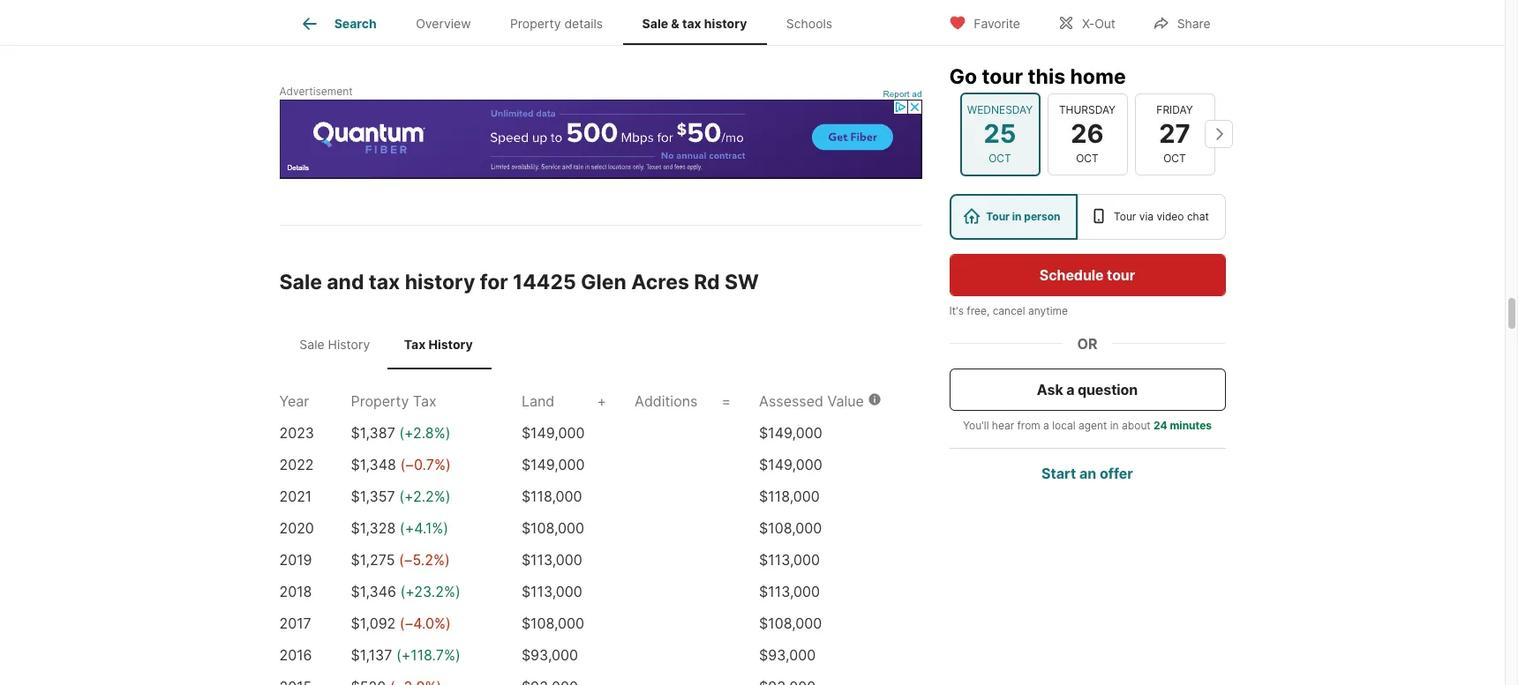 Task type: vqa. For each thing, say whether or not it's contained in the screenshot.


Task type: locate. For each thing, give the bounding box(es) containing it.
property up $1,387 on the bottom left of the page
[[351, 393, 409, 411]]

0 vertical spatial a
[[1067, 381, 1075, 398]]

history up "property tax"
[[429, 337, 473, 352]]

2 horizontal spatial oct
[[1164, 151, 1186, 164]]

sale & tax history tab
[[623, 3, 767, 45]]

2023
[[279, 425, 314, 443]]

property inside tab
[[510, 16, 561, 31]]

a right from
[[1044, 418, 1050, 432]]

from
[[1018, 418, 1041, 432]]

sale
[[642, 16, 668, 31], [279, 270, 322, 295], [300, 337, 325, 352]]

0 vertical spatial tab list
[[279, 0, 866, 45]]

1 vertical spatial in
[[1110, 418, 1119, 432]]

$1,357 (+2.2%)
[[351, 488, 451, 506]]

1 horizontal spatial history
[[429, 337, 473, 352]]

history right &
[[704, 16, 747, 31]]

sw
[[725, 270, 759, 295]]

in
[[1012, 209, 1022, 222], [1110, 418, 1119, 432]]

0 vertical spatial sale
[[642, 16, 668, 31]]

0 vertical spatial tax
[[682, 16, 702, 31]]

1 horizontal spatial history
[[704, 16, 747, 31]]

land
[[522, 393, 555, 411]]

tax inside tab
[[404, 337, 426, 352]]

additions
[[635, 393, 698, 411]]

overview
[[416, 16, 471, 31]]

tour for go
[[982, 64, 1023, 88]]

schedule
[[1040, 266, 1104, 283]]

0 vertical spatial tour
[[982, 64, 1023, 88]]

0 horizontal spatial property
[[351, 393, 409, 411]]

1 vertical spatial tour
[[1107, 266, 1135, 283]]

0 vertical spatial property
[[510, 16, 561, 31]]

tax
[[682, 16, 702, 31], [369, 270, 400, 295]]

search
[[334, 16, 377, 31]]

2 tab list from the top
[[279, 319, 494, 370]]

video
[[1157, 209, 1184, 222]]

2 tour from the left
[[1114, 209, 1137, 222]]

tour right schedule
[[1107, 266, 1135, 283]]

tour for tour via video chat
[[1114, 209, 1137, 222]]

oct down "27" on the top right of page
[[1164, 151, 1186, 164]]

ad region
[[279, 100, 922, 179]]

0 horizontal spatial tour
[[986, 209, 1010, 222]]

(+118.7%)
[[396, 647, 461, 665]]

1 horizontal spatial in
[[1110, 418, 1119, 432]]

tour inside button
[[1107, 266, 1135, 283]]

(−0.7%)
[[400, 457, 451, 474]]

history inside tab
[[704, 16, 747, 31]]

$93,000
[[522, 647, 578, 665], [759, 647, 816, 665]]

1 horizontal spatial tax
[[682, 16, 702, 31]]

tour for schedule
[[1107, 266, 1135, 283]]

2017
[[279, 616, 311, 633]]

2022
[[279, 457, 314, 474]]

tour in person option
[[950, 193, 1078, 239]]

0 horizontal spatial history
[[405, 270, 475, 295]]

report
[[883, 89, 910, 99]]

tax up "property tax"
[[404, 337, 426, 352]]

in right agent
[[1110, 418, 1119, 432]]

$1,328 (+4.1%)
[[351, 520, 449, 538]]

1 vertical spatial sale
[[279, 270, 322, 295]]

favorite button
[[934, 4, 1036, 40]]

question
[[1078, 381, 1138, 398]]

1 horizontal spatial $93,000
[[759, 647, 816, 665]]

oct inside the thursday 26 oct
[[1076, 151, 1099, 164]]

0 horizontal spatial oct
[[989, 151, 1012, 164]]

1 tab list from the top
[[279, 0, 866, 45]]

1 horizontal spatial tour
[[1107, 266, 1135, 283]]

0 vertical spatial in
[[1012, 209, 1022, 222]]

for
[[480, 270, 508, 295]]

oct inside wednesday 25 oct
[[989, 151, 1012, 164]]

$118,000
[[522, 488, 582, 506], [759, 488, 820, 506]]

list box
[[950, 193, 1226, 239]]

0 horizontal spatial a
[[1044, 418, 1050, 432]]

0 horizontal spatial tour
[[982, 64, 1023, 88]]

tour left "via"
[[1114, 209, 1137, 222]]

oct down 26
[[1076, 151, 1099, 164]]

1 oct from the left
[[989, 151, 1012, 164]]

assessed
[[759, 393, 824, 411]]

2016
[[279, 647, 312, 665]]

tab list
[[279, 0, 866, 45], [279, 319, 494, 370]]

history for tax history
[[429, 337, 473, 352]]

0 horizontal spatial $118,000
[[522, 488, 582, 506]]

2 history from the left
[[429, 337, 473, 352]]

$1,346
[[351, 584, 396, 601]]

1 tour from the left
[[986, 209, 1010, 222]]

1 vertical spatial history
[[405, 270, 475, 295]]

1 vertical spatial property
[[351, 393, 409, 411]]

via
[[1140, 209, 1154, 222]]

tax
[[404, 337, 426, 352], [413, 393, 437, 411]]

1 horizontal spatial a
[[1067, 381, 1075, 398]]

1 vertical spatial tab list
[[279, 319, 494, 370]]

a right ask
[[1067, 381, 1075, 398]]

tax right and on the top of page
[[369, 270, 400, 295]]

schools
[[786, 16, 833, 31]]

x-
[[1082, 15, 1095, 30]]

history down and on the top of page
[[328, 337, 370, 352]]

share
[[1178, 15, 1211, 30]]

0 horizontal spatial history
[[328, 337, 370, 352]]

sale left and on the top of page
[[279, 270, 322, 295]]

27
[[1159, 118, 1191, 149]]

3 oct from the left
[[1164, 151, 1186, 164]]

sale up year
[[300, 337, 325, 352]]

tax up the "(+2.8%)"
[[413, 393, 437, 411]]

None button
[[960, 92, 1040, 176], [1048, 93, 1128, 175], [1135, 93, 1215, 175], [960, 92, 1040, 176], [1048, 93, 1128, 175], [1135, 93, 1215, 175]]

0 horizontal spatial in
[[1012, 209, 1022, 222]]

home
[[1070, 64, 1126, 88]]

agent
[[1079, 418, 1107, 432]]

&
[[671, 16, 680, 31]]

property
[[510, 16, 561, 31], [351, 393, 409, 411]]

tax history tab
[[387, 323, 490, 367]]

a
[[1067, 381, 1075, 398], [1044, 418, 1050, 432]]

1 horizontal spatial $118,000
[[759, 488, 820, 506]]

0 horizontal spatial $93,000
[[522, 647, 578, 665]]

1 horizontal spatial tour
[[1114, 209, 1137, 222]]

sale for sale history
[[300, 337, 325, 352]]

cancel
[[993, 304, 1026, 317]]

list box containing tour in person
[[950, 193, 1226, 239]]

overview tab
[[396, 3, 491, 45]]

1 horizontal spatial property
[[510, 16, 561, 31]]

1 history from the left
[[328, 337, 370, 352]]

wednesday
[[967, 103, 1033, 116]]

start an offer
[[1042, 464, 1133, 482]]

1 vertical spatial a
[[1044, 418, 1050, 432]]

tour up wednesday
[[982, 64, 1023, 88]]

0 vertical spatial history
[[704, 16, 747, 31]]

history left for on the left of the page
[[405, 270, 475, 295]]

tax right &
[[682, 16, 702, 31]]

schools tab
[[767, 3, 852, 45]]

2021
[[279, 488, 312, 506]]

tax inside tab
[[682, 16, 702, 31]]

oct inside friday 27 oct
[[1164, 151, 1186, 164]]

tour
[[982, 64, 1023, 88], [1107, 266, 1135, 283]]

in left person
[[1012, 209, 1022, 222]]

$1,275
[[351, 552, 395, 570]]

(−4.0%)
[[400, 616, 451, 633]]

sale & tax history
[[642, 16, 747, 31]]

oct down the 25
[[989, 151, 1012, 164]]

property for property details
[[510, 16, 561, 31]]

go tour this home
[[950, 64, 1126, 88]]

sale for sale & tax history
[[642, 16, 668, 31]]

$108,000
[[522, 520, 585, 538], [759, 520, 822, 538], [522, 616, 585, 633], [759, 616, 822, 633]]

tour left person
[[986, 209, 1010, 222]]

chat
[[1187, 209, 1209, 222]]

an
[[1080, 464, 1097, 482]]

2 vertical spatial sale
[[300, 337, 325, 352]]

1 horizontal spatial oct
[[1076, 151, 1099, 164]]

tour for tour in person
[[986, 209, 1010, 222]]

tax history
[[404, 337, 473, 352]]

tab list containing search
[[279, 0, 866, 45]]

sale history tab
[[283, 323, 387, 367]]

0 horizontal spatial tax
[[369, 270, 400, 295]]

history
[[328, 337, 370, 352], [429, 337, 473, 352]]

=
[[722, 393, 731, 411]]

property left details
[[510, 16, 561, 31]]

$1,137
[[351, 647, 392, 665]]

$1,387 (+2.8%)
[[351, 425, 451, 443]]

2 oct from the left
[[1076, 151, 1099, 164]]

sale left &
[[642, 16, 668, 31]]

$149,000
[[522, 425, 585, 443], [759, 425, 823, 443], [522, 457, 585, 474], [759, 457, 823, 474]]

0 vertical spatial tax
[[404, 337, 426, 352]]

1 vertical spatial tax
[[369, 270, 400, 295]]

thursday 26 oct
[[1059, 103, 1116, 164]]

oct
[[989, 151, 1012, 164], [1076, 151, 1099, 164], [1164, 151, 1186, 164]]



Task type: describe. For each thing, give the bounding box(es) containing it.
friday 27 oct
[[1157, 103, 1193, 164]]

details
[[564, 16, 603, 31]]

x-out
[[1082, 15, 1116, 30]]

go
[[950, 64, 977, 88]]

schedule tour button
[[950, 253, 1226, 296]]

$1,092
[[351, 616, 396, 633]]

next image
[[1205, 120, 1233, 148]]

tour via video chat
[[1114, 209, 1209, 222]]

$1,328
[[351, 520, 396, 538]]

you'll
[[963, 418, 989, 432]]

and
[[327, 270, 364, 295]]

14425
[[513, 270, 576, 295]]

x-out button
[[1043, 4, 1131, 40]]

thursday
[[1059, 103, 1116, 116]]

tab list containing sale history
[[279, 319, 494, 370]]

25
[[984, 118, 1017, 149]]

person
[[1024, 209, 1061, 222]]

a inside button
[[1067, 381, 1075, 398]]

sale history
[[300, 337, 370, 352]]

property details tab
[[491, 3, 623, 45]]

favorite
[[974, 15, 1021, 30]]

oct for 25
[[989, 151, 1012, 164]]

history for sale history
[[328, 337, 370, 352]]

tour in person
[[986, 209, 1061, 222]]

$1,348 (−0.7%)
[[351, 457, 451, 474]]

you'll hear from a local agent in about 24 minutes
[[963, 418, 1212, 432]]

history for &
[[704, 16, 747, 31]]

about
[[1122, 418, 1151, 432]]

free,
[[967, 304, 990, 317]]

start an offer link
[[1042, 464, 1133, 482]]

(+2.2%)
[[399, 488, 451, 506]]

oct for 27
[[1164, 151, 1186, 164]]

schedule tour
[[1040, 266, 1135, 283]]

ad
[[912, 89, 922, 99]]

hear
[[992, 418, 1015, 432]]

it's free, cancel anytime
[[950, 304, 1068, 317]]

property details
[[510, 16, 603, 31]]

assessed value
[[759, 393, 864, 411]]

$1,357
[[351, 488, 395, 506]]

share button
[[1138, 4, 1226, 40]]

year
[[279, 393, 309, 411]]

minutes
[[1170, 418, 1212, 432]]

ask a question
[[1037, 381, 1138, 398]]

(+23.2%)
[[400, 584, 461, 601]]

property for property tax
[[351, 393, 409, 411]]

ask
[[1037, 381, 1063, 398]]

advertisement
[[279, 85, 353, 98]]

2 $93,000 from the left
[[759, 647, 816, 665]]

$1,137 (+118.7%)
[[351, 647, 461, 665]]

24
[[1154, 418, 1168, 432]]

search link
[[299, 13, 377, 34]]

2020
[[279, 520, 314, 538]]

it's
[[950, 304, 964, 317]]

$1,092 (−4.0%)
[[351, 616, 451, 633]]

$1,275 (−5.2%)
[[351, 552, 450, 570]]

friday
[[1157, 103, 1193, 116]]

rd
[[694, 270, 720, 295]]

sale and tax history for 14425 glen acres rd sw
[[279, 270, 759, 295]]

$1,348
[[351, 457, 396, 474]]

2019
[[279, 552, 312, 570]]

local
[[1053, 418, 1076, 432]]

wednesday 25 oct
[[967, 103, 1033, 164]]

1 $93,000 from the left
[[522, 647, 578, 665]]

2018
[[279, 584, 312, 601]]

acres
[[631, 270, 689, 295]]

in inside tour in person option
[[1012, 209, 1022, 222]]

property tax
[[351, 393, 437, 411]]

ask a question button
[[950, 368, 1226, 411]]

tour via video chat option
[[1078, 193, 1226, 239]]

tax for and
[[369, 270, 400, 295]]

2 $118,000 from the left
[[759, 488, 820, 506]]

oct for 26
[[1076, 151, 1099, 164]]

report ad
[[883, 89, 922, 99]]

tax for &
[[682, 16, 702, 31]]

glen
[[581, 270, 627, 295]]

(−5.2%)
[[399, 552, 450, 570]]

anytime
[[1029, 304, 1068, 317]]

sale for sale and tax history for 14425 glen acres rd sw
[[279, 270, 322, 295]]

26
[[1071, 118, 1104, 149]]

+
[[597, 393, 607, 411]]

report ad button
[[883, 89, 922, 102]]

1 vertical spatial tax
[[413, 393, 437, 411]]

$1,346 (+23.2%)
[[351, 584, 461, 601]]

(+2.8%)
[[399, 425, 451, 443]]

out
[[1095, 15, 1116, 30]]

history for and
[[405, 270, 475, 295]]

1 $118,000 from the left
[[522, 488, 582, 506]]

offer
[[1100, 464, 1133, 482]]

$1,387
[[351, 425, 395, 443]]

or
[[1078, 335, 1098, 352]]

value
[[828, 393, 864, 411]]

start
[[1042, 464, 1076, 482]]



